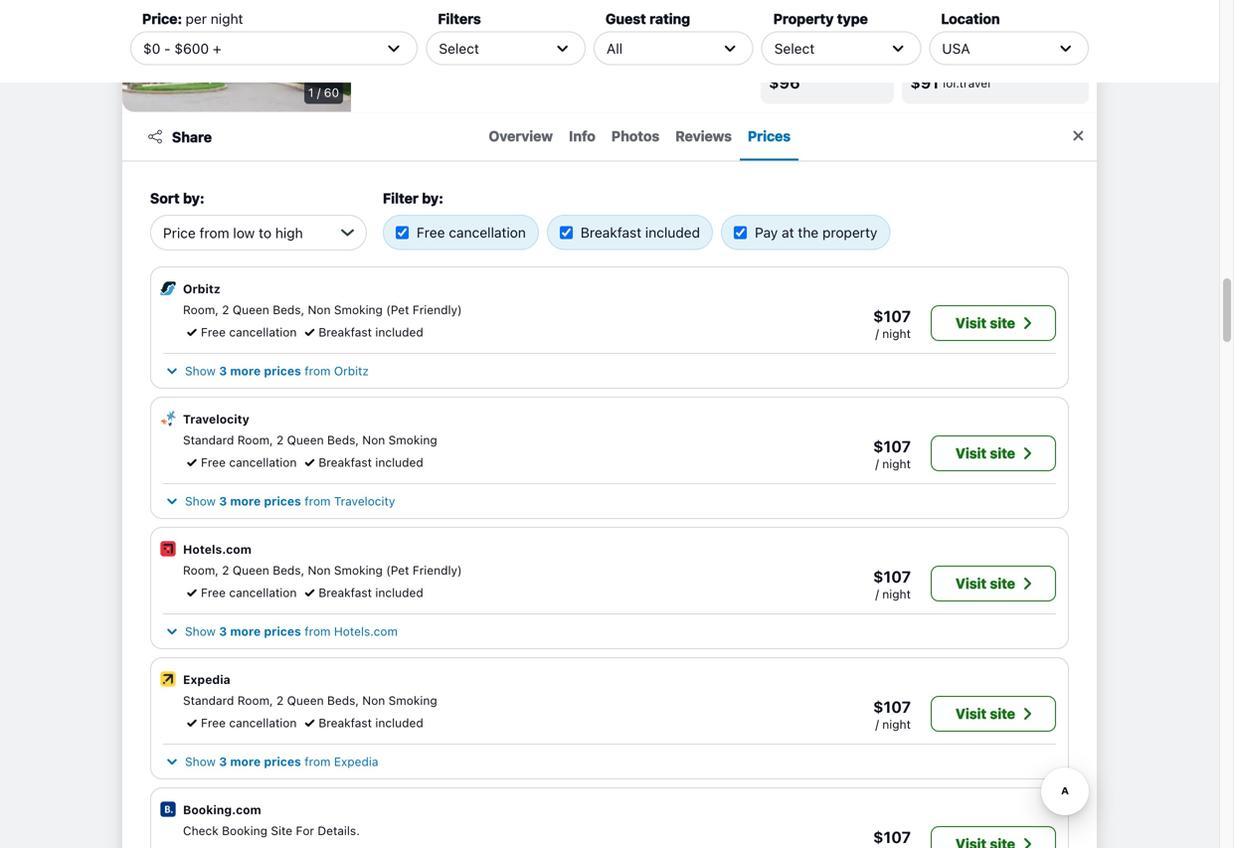 Task type: describe. For each thing, give the bounding box(es) containing it.
$107 inside booking.com check booking site for details. $107
[[873, 828, 911, 847]]

the
[[798, 224, 819, 241]]

3 for show 3 more prices from expedia
[[219, 755, 227, 769]]

1 horizontal spatial orbitz
[[334, 364, 369, 378]]

$107 for orbitz
[[873, 307, 911, 326]]

pay at the property
[[755, 224, 878, 241]]

filters
[[438, 10, 481, 27]]

select for property type
[[775, 40, 815, 56]]

breakfast included button for orbitz
[[301, 323, 424, 341]]

more for from hotels.com
[[230, 625, 261, 639]]

check
[[183, 824, 219, 838]]

breakfast included inside multi-select list box
[[581, 224, 700, 241]]

free cancellation inside multi-select list box
[[417, 224, 526, 241]]

visit site for show 3 more prices from travelocity
[[956, 445, 1016, 462]]

breakfast included for show 3 more prices from hotels.com
[[319, 586, 424, 600]]

prices for from travelocity
[[264, 494, 301, 508]]

price:
[[142, 10, 182, 27]]

Pay at the property checkbox
[[734, 226, 747, 239]]

standard room, 2 queen beds, non smoking for from travelocity
[[183, 433, 437, 447]]

show 3 more prices from expedia
[[185, 755, 379, 769]]

1 horizontal spatial travelocity
[[334, 494, 395, 508]]

hotels.com image
[[159, 540, 177, 558]]

60
[[324, 86, 339, 99]]

$107 for travelocity
[[873, 437, 911, 456]]

$107 / night for travelocity
[[873, 437, 911, 471]]

from for expedia
[[305, 755, 331, 769]]

night for show 3 more prices from expedia
[[883, 718, 911, 732]]

price:
[[978, 58, 1013, 72]]

booking.com check booking site for details. $107
[[183, 803, 911, 847]]

excellent
[[395, 26, 457, 42]]

2 vertical spatial expedia
[[334, 755, 379, 769]]

friendly) for orbitz
[[413, 303, 462, 317]]

reviews button
[[668, 113, 740, 161]]

visit site button for from orbitz
[[931, 305, 1057, 341]]

night for show 3 more prices from travelocity
[[883, 457, 911, 471]]

visit site button for from hotels.com
[[931, 566, 1057, 602]]

breakfast for orbitz
[[319, 325, 372, 339]]

guest
[[606, 10, 646, 27]]

visit site for show 3 more prices from hotels.com
[[956, 576, 1016, 592]]

site for hotels.com
[[990, 576, 1016, 592]]

tab list containing overview
[[224, 113, 1056, 161]]

breakfast included for show 3 more prices from expedia
[[319, 716, 424, 730]]

prices for from orbitz
[[264, 364, 301, 378]]

beds, up the show 3 more prices from orbitz
[[273, 303, 305, 317]]

Free cancellation checkbox
[[396, 226, 409, 239]]

breakfast for travelocity
[[319, 456, 372, 470]]

show for show 3 more prices from hotels.com
[[185, 625, 216, 639]]

comfort inn & suites colonial, (sturbridge, usa) image
[[122, 0, 351, 112]]

$107 / night for hotels.com
[[873, 568, 911, 601]]

room, 2 queen beds, non smoking (pet friendly) for hotels.com
[[183, 564, 462, 578]]

0 vertical spatial $96
[[770, 3, 809, 26]]

from for hotels.com
[[305, 625, 331, 639]]

our
[[911, 58, 933, 72]]

/ for orbitz
[[876, 327, 879, 341]]

2 up show 3 more prices from travelocity
[[277, 433, 284, 447]]

free for hotels.com
[[201, 586, 226, 600]]

multi-select list box
[[383, 207, 899, 250]]

cancellation for expedia
[[229, 716, 297, 730]]

sort
[[150, 190, 180, 206]]

cancellation for hotels.com
[[229, 586, 297, 600]]

property type
[[774, 10, 868, 27]]

queen up show 3 more prices from hotels.com
[[233, 564, 269, 578]]

cancellation inside multi-select list box
[[449, 224, 526, 241]]

visit site for show 3 more prices from orbitz
[[956, 315, 1016, 331]]

Breakfast included checkbox
[[560, 226, 573, 239]]

reviews)
[[502, 26, 556, 42]]

info button
[[561, 113, 604, 161]]

our lowest price: $91 lol.travel
[[911, 58, 1013, 92]]

view
[[965, 0, 1003, 19]]

- for 9.0
[[385, 26, 391, 42]]

+
[[213, 40, 221, 56]]

more for from travelocity
[[230, 494, 261, 508]]

expedia for expedia $96
[[769, 58, 817, 72]]

cancellation for travelocity
[[229, 456, 297, 470]]

queen up the show 3 more prices from orbitz
[[233, 303, 269, 317]]

photos button
[[604, 113, 668, 161]]

visit for hotels.com
[[956, 576, 987, 592]]

9.0 - excellent (1605 reviews)
[[359, 26, 556, 42]]

share
[[172, 129, 212, 145]]

breakfast for expedia
[[319, 716, 372, 730]]

visit site button for from travelocity
[[931, 436, 1057, 472]]

deal
[[1006, 0, 1041, 19]]

select for filters
[[439, 40, 479, 56]]

3 for show 3 more prices from orbitz
[[219, 364, 227, 378]]

room, 2 queen beds, non smoking (pet friendly) for orbitz
[[183, 303, 462, 317]]

$0
[[143, 40, 161, 56]]

booking.com image
[[159, 801, 177, 819]]

by: for sort by:
[[183, 190, 205, 206]]

pay
[[755, 224, 778, 241]]

included for orbitz
[[375, 325, 424, 339]]

free cancellation button for orbitz
[[183, 323, 297, 341]]

free cancellation for hotels.com
[[201, 586, 297, 600]]

standard room, 2 queen beds, non smoking for from expedia
[[183, 694, 437, 708]]

breakfast inside multi-select list box
[[581, 224, 642, 241]]

breakfast included for show 3 more prices from travelocity
[[319, 456, 424, 470]]

lowest
[[936, 58, 975, 72]]

1 / 60
[[308, 86, 339, 99]]

$600
[[174, 40, 209, 56]]

booking.com
[[183, 803, 261, 817]]

0 vertical spatial hotels.com
[[183, 543, 252, 557]]

prices for from hotels.com
[[264, 625, 301, 639]]

$107 / night for expedia
[[873, 698, 911, 732]]

2 up show 3 more prices from hotels.com
[[222, 564, 229, 578]]

3 for show 3 more prices from hotels.com
[[219, 625, 227, 639]]

/ for expedia
[[876, 718, 879, 732]]

site for travelocity
[[990, 445, 1016, 462]]

included for expedia
[[375, 716, 424, 730]]

night for show 3 more prices from orbitz
[[883, 327, 911, 341]]

free for expedia
[[201, 716, 226, 730]]



Task type: locate. For each thing, give the bounding box(es) containing it.
1 select from the left
[[439, 40, 479, 56]]

site for expedia
[[990, 706, 1016, 722]]

free cancellation button up the show 3 more prices from orbitz
[[183, 323, 297, 341]]

4 visit site from the top
[[956, 706, 1016, 722]]

expedia down property
[[769, 58, 817, 72]]

- for $0
[[164, 40, 171, 56]]

night for show 3 more prices from hotels.com
[[883, 587, 911, 601]]

2 breakfast included button from the top
[[301, 454, 424, 472]]

tab list
[[224, 113, 1056, 161]]

0 vertical spatial friendly)
[[413, 303, 462, 317]]

included for hotels.com
[[375, 586, 424, 600]]

free for orbitz
[[201, 325, 226, 339]]

rating
[[650, 10, 691, 27]]

0 horizontal spatial select
[[439, 40, 479, 56]]

1 more from the top
[[230, 364, 261, 378]]

by: right sort
[[183, 190, 205, 206]]

3 from from the top
[[305, 625, 331, 639]]

by: right filter
[[422, 190, 444, 206]]

0 horizontal spatial by:
[[183, 190, 205, 206]]

1 vertical spatial standard room, 2 queen beds, non smoking
[[183, 694, 437, 708]]

3 more from the top
[[230, 625, 261, 639]]

queen
[[233, 303, 269, 317], [287, 433, 324, 447], [233, 564, 269, 578], [287, 694, 324, 708]]

free cancellation up show 3 more prices from expedia
[[201, 716, 297, 730]]

4 breakfast included button from the top
[[301, 714, 424, 732]]

guest rating
[[606, 10, 691, 27]]

$96 up prices
[[769, 73, 801, 92]]

expedia
[[769, 58, 817, 72], [183, 673, 231, 687], [334, 755, 379, 769]]

free cancellation button for expedia
[[183, 714, 297, 732]]

9.0
[[359, 26, 381, 42]]

property
[[823, 224, 878, 241]]

cancellation for orbitz
[[229, 325, 297, 339]]

free cancellation for expedia
[[201, 716, 297, 730]]

friendly)
[[413, 303, 462, 317], [413, 564, 462, 578]]

/ for travelocity
[[876, 457, 879, 471]]

1 prices from the top
[[264, 364, 301, 378]]

1 $107 / night from the top
[[873, 307, 911, 341]]

free cancellation up the show 3 more prices from orbitz
[[201, 325, 297, 339]]

2 horizontal spatial expedia
[[769, 58, 817, 72]]

free cancellation up show 3 more prices from travelocity
[[201, 456, 297, 470]]

free
[[417, 224, 445, 241], [201, 325, 226, 339], [201, 456, 226, 470], [201, 586, 226, 600], [201, 716, 226, 730]]

free cancellation down filter by:
[[417, 224, 526, 241]]

breakfast included button for hotels.com
[[301, 584, 424, 602]]

room, 2 queen beds, non smoking (pet friendly) up the show 3 more prices from orbitz
[[183, 303, 462, 317]]

free inside multi-select list box
[[417, 224, 445, 241]]

per
[[186, 10, 207, 27]]

3 breakfast included button from the top
[[301, 584, 424, 602]]

1 horizontal spatial -
[[385, 26, 391, 42]]

standard for travelocity
[[183, 433, 234, 447]]

2 $107 / night from the top
[[873, 437, 911, 471]]

breakfast included button up show 3 more prices from hotels.com
[[301, 584, 424, 602]]

1 free cancellation button from the top
[[183, 323, 297, 341]]

1
[[308, 86, 314, 99]]

1 vertical spatial (pet
[[386, 564, 409, 578]]

1 visit site from the top
[[956, 315, 1016, 331]]

visit site
[[956, 315, 1016, 331], [956, 445, 1016, 462], [956, 576, 1016, 592], [956, 706, 1016, 722]]

details.
[[318, 824, 360, 838]]

included
[[646, 224, 700, 241], [375, 325, 424, 339], [375, 456, 424, 470], [375, 586, 424, 600], [375, 716, 424, 730]]

4 visit site button from the top
[[931, 696, 1057, 732]]

beds, up show 3 more prices from travelocity
[[327, 433, 359, 447]]

1 show from the top
[[185, 364, 216, 378]]

free cancellation for travelocity
[[201, 456, 297, 470]]

standard room, 2 queen beds, non smoking
[[183, 433, 437, 447], [183, 694, 437, 708]]

(pet
[[386, 303, 409, 317], [386, 564, 409, 578]]

free up show 3 more prices from expedia
[[201, 716, 226, 730]]

free up the show 3 more prices from orbitz
[[201, 325, 226, 339]]

night
[[211, 10, 243, 27], [883, 327, 911, 341], [883, 457, 911, 471], [883, 587, 911, 601], [883, 718, 911, 732]]

standard room, 2 queen beds, non smoking up show 3 more prices from travelocity
[[183, 433, 437, 447]]

breakfast up show 3 more prices from expedia
[[319, 716, 372, 730]]

breakfast included button up show 3 more prices from expedia
[[301, 714, 424, 732]]

free cancellation button up show 3 more prices from travelocity
[[183, 454, 297, 472]]

free cancellation button
[[183, 323, 297, 341], [183, 454, 297, 472], [183, 584, 297, 602], [183, 714, 297, 732]]

more for from expedia
[[230, 755, 261, 769]]

breakfast included
[[581, 224, 700, 241], [319, 325, 424, 339], [319, 456, 424, 470], [319, 586, 424, 600], [319, 716, 424, 730]]

lol.travel
[[943, 76, 991, 90]]

3 prices from the top
[[264, 625, 301, 639]]

orbitz image
[[159, 280, 177, 297]]

free up show 3 more prices from travelocity
[[201, 456, 226, 470]]

2 up show 3 more prices from expedia
[[277, 694, 284, 708]]

hotels.com
[[183, 543, 252, 557], [334, 625, 398, 639]]

show
[[185, 364, 216, 378], [185, 494, 216, 508], [185, 625, 216, 639], [185, 755, 216, 769]]

travelocity image
[[159, 410, 177, 428]]

2 visit site from the top
[[956, 445, 1016, 462]]

room, 2 queen beds, non smoking (pet friendly)
[[183, 303, 462, 317], [183, 564, 462, 578]]

0 vertical spatial orbitz
[[183, 282, 221, 296]]

select
[[439, 40, 479, 56], [775, 40, 815, 56]]

visit for expedia
[[956, 706, 987, 722]]

1 room, 2 queen beds, non smoking (pet friendly) from the top
[[183, 303, 462, 317]]

0 vertical spatial expedia
[[769, 58, 817, 72]]

show 3 more prices from hotels.com
[[185, 625, 398, 639]]

1 horizontal spatial select
[[775, 40, 815, 56]]

0 horizontal spatial travelocity
[[183, 412, 250, 426]]

show 3 more prices from orbitz
[[185, 364, 369, 378]]

(1605
[[461, 26, 498, 42]]

1 from from the top
[[305, 364, 331, 378]]

free cancellation for orbitz
[[201, 325, 297, 339]]

sort by:
[[150, 190, 205, 206]]

from for orbitz
[[305, 364, 331, 378]]

$107 for expedia
[[873, 698, 911, 717]]

2 select from the left
[[775, 40, 815, 56]]

3 free cancellation button from the top
[[183, 584, 297, 602]]

4 free cancellation button from the top
[[183, 714, 297, 732]]

show for show 3 more prices from expedia
[[185, 755, 216, 769]]

photos
[[612, 128, 660, 144]]

2
[[222, 303, 229, 317], [277, 433, 284, 447], [222, 564, 229, 578], [277, 694, 284, 708]]

1 horizontal spatial by:
[[422, 190, 444, 206]]

view deal
[[965, 0, 1041, 19]]

3 show from the top
[[185, 625, 216, 639]]

cancellation
[[449, 224, 526, 241], [229, 325, 297, 339], [229, 456, 297, 470], [229, 586, 297, 600], [229, 716, 297, 730]]

visit for orbitz
[[956, 315, 987, 331]]

1 3 from the top
[[219, 364, 227, 378]]

breakfast up the show 3 more prices from orbitz
[[319, 325, 372, 339]]

site
[[990, 315, 1016, 331], [990, 445, 1016, 462], [990, 576, 1016, 592], [990, 706, 1016, 722], [271, 824, 293, 838]]

included inside multi-select list box
[[646, 224, 700, 241]]

4 3 from the top
[[219, 755, 227, 769]]

2 3 from the top
[[219, 494, 227, 508]]

free cancellation button up show 3 more prices from expedia
[[183, 714, 297, 732]]

breakfast up show 3 more prices from hotels.com
[[319, 586, 372, 600]]

filter by:
[[383, 190, 444, 206]]

room, 2 queen beds, non smoking (pet friendly) up show 3 more prices from hotels.com
[[183, 564, 462, 578]]

4 more from the top
[[230, 755, 261, 769]]

standard up show 3 more prices from expedia
[[183, 694, 234, 708]]

share button
[[134, 119, 224, 155]]

location
[[942, 10, 1000, 27]]

breakfast up show 3 more prices from travelocity
[[319, 456, 372, 470]]

expedia for expedia
[[183, 673, 231, 687]]

2 room, 2 queen beds, non smoking (pet friendly) from the top
[[183, 564, 462, 578]]

free cancellation up show 3 more prices from hotels.com
[[201, 586, 297, 600]]

breakfast included button
[[301, 323, 424, 341], [301, 454, 424, 472], [301, 584, 424, 602], [301, 714, 424, 732]]

2 visit from the top
[[956, 445, 987, 462]]

breakfast included button up the show 3 more prices from orbitz
[[301, 323, 424, 341]]

1 vertical spatial expedia
[[183, 673, 231, 687]]

breakfast
[[581, 224, 642, 241], [319, 325, 372, 339], [319, 456, 372, 470], [319, 586, 372, 600], [319, 716, 372, 730]]

2 standard room, 2 queen beds, non smoking from the top
[[183, 694, 437, 708]]

0 vertical spatial standard
[[183, 433, 234, 447]]

1 visit from the top
[[956, 315, 987, 331]]

2 prices from the top
[[264, 494, 301, 508]]

show 3 more prices from travelocity
[[185, 494, 395, 508]]

overview
[[489, 128, 553, 144]]

2 visit site button from the top
[[931, 436, 1057, 472]]

$107 for hotels.com
[[873, 568, 911, 586]]

by:
[[183, 190, 205, 206], [422, 190, 444, 206]]

cancellation left breakfast included checkbox
[[449, 224, 526, 241]]

1 vertical spatial orbitz
[[334, 364, 369, 378]]

free cancellation button for hotels.com
[[183, 584, 297, 602]]

beds,
[[273, 303, 305, 317], [327, 433, 359, 447], [273, 564, 305, 578], [327, 694, 359, 708]]

prices
[[748, 128, 791, 144]]

0 horizontal spatial orbitz
[[183, 282, 221, 296]]

3 visit site button from the top
[[931, 566, 1057, 602]]

filter
[[383, 190, 419, 206]]

3 visit site from the top
[[956, 576, 1016, 592]]

free cancellation
[[417, 224, 526, 241], [201, 325, 297, 339], [201, 456, 297, 470], [201, 586, 297, 600], [201, 716, 297, 730]]

visit for travelocity
[[956, 445, 987, 462]]

2 show from the top
[[185, 494, 216, 508]]

3
[[219, 364, 227, 378], [219, 494, 227, 508], [219, 625, 227, 639], [219, 755, 227, 769]]

orbitz
[[183, 282, 221, 296], [334, 364, 369, 378]]

beds, down show 3 more prices from hotels.com
[[327, 694, 359, 708]]

beds, up show 3 more prices from hotels.com
[[273, 564, 305, 578]]

cancellation up show 3 more prices from travelocity
[[229, 456, 297, 470]]

breakfast for hotels.com
[[319, 586, 372, 600]]

5 $107 from the top
[[873, 828, 911, 847]]

friendly) for hotels.com
[[413, 564, 462, 578]]

free cancellation button up show 3 more prices from hotels.com
[[183, 584, 297, 602]]

standard down the show 3 more prices from orbitz
[[183, 433, 234, 447]]

site inside booking.com check booking site for details. $107
[[271, 824, 293, 838]]

select down filters
[[439, 40, 479, 56]]

free for travelocity
[[201, 456, 226, 470]]

$96 up expedia $96
[[770, 3, 809, 26]]

2 by: from the left
[[422, 190, 444, 206]]

1 vertical spatial standard
[[183, 694, 234, 708]]

prices for from expedia
[[264, 755, 301, 769]]

expedia image
[[159, 671, 177, 688]]

0 vertical spatial room, 2 queen beds, non smoking (pet friendly)
[[183, 303, 462, 317]]

breakfast included button for travelocity
[[301, 454, 424, 472]]

1 breakfast included button from the top
[[301, 323, 424, 341]]

0 vertical spatial standard room, 2 queen beds, non smoking
[[183, 433, 437, 447]]

1 vertical spatial room, 2 queen beds, non smoking (pet friendly)
[[183, 564, 462, 578]]

4 $107 / night from the top
[[873, 698, 911, 732]]

overview button
[[481, 113, 561, 161]]

smoking
[[334, 303, 383, 317], [389, 433, 437, 447], [334, 564, 383, 578], [389, 694, 437, 708]]

non
[[308, 303, 331, 317], [362, 433, 385, 447], [308, 564, 331, 578], [362, 694, 385, 708]]

1 standard room, 2 queen beds, non smoking from the top
[[183, 433, 437, 447]]

by: for filter by:
[[422, 190, 444, 206]]

booking
[[222, 824, 268, 838]]

$96 inside expedia $96
[[769, 73, 801, 92]]

2 more from the top
[[230, 494, 261, 508]]

1 horizontal spatial expedia
[[334, 755, 379, 769]]

1 vertical spatial $96
[[769, 73, 801, 92]]

from
[[305, 364, 331, 378], [305, 494, 331, 508], [305, 625, 331, 639], [305, 755, 331, 769]]

0 vertical spatial (pet
[[386, 303, 409, 317]]

2 up the show 3 more prices from orbitz
[[222, 303, 229, 317]]

expedia up details.
[[334, 755, 379, 769]]

1 $107 from the top
[[873, 307, 911, 326]]

3 for show 3 more prices from travelocity
[[219, 494, 227, 508]]

2 (pet from the top
[[386, 564, 409, 578]]

breakfast right breakfast included checkbox
[[581, 224, 642, 241]]

info
[[569, 128, 596, 144]]

3 $107 / night from the top
[[873, 568, 911, 601]]

standard
[[183, 433, 234, 447], [183, 694, 234, 708]]

0 horizontal spatial hotels.com
[[183, 543, 252, 557]]

type
[[838, 10, 868, 27]]

3 $107 from the top
[[873, 568, 911, 586]]

property
[[774, 10, 834, 27]]

cancellation up show 3 more prices from hotels.com
[[229, 586, 297, 600]]

2 friendly) from the top
[[413, 564, 462, 578]]

visit site button for from expedia
[[931, 696, 1057, 732]]

4 from from the top
[[305, 755, 331, 769]]

2 from from the top
[[305, 494, 331, 508]]

included for travelocity
[[375, 456, 424, 470]]

$107 / night for orbitz
[[873, 307, 911, 341]]

visit site for show 3 more prices from expedia
[[956, 706, 1016, 722]]

from for travelocity
[[305, 494, 331, 508]]

(pet for hotels.com
[[386, 564, 409, 578]]

/
[[317, 86, 321, 99], [876, 327, 879, 341], [876, 457, 879, 471], [876, 587, 879, 601], [876, 718, 879, 732]]

4 prices from the top
[[264, 755, 301, 769]]

1 vertical spatial friendly)
[[413, 564, 462, 578]]

2 $107 from the top
[[873, 437, 911, 456]]

1 horizontal spatial hotels.com
[[334, 625, 398, 639]]

price: per night
[[142, 10, 243, 27]]

more for from orbitz
[[230, 364, 261, 378]]

1 (pet from the top
[[386, 303, 409, 317]]

- right 9.0
[[385, 26, 391, 42]]

1 visit site button from the top
[[931, 305, 1057, 341]]

cancellation up show 3 more prices from expedia
[[229, 716, 297, 730]]

queen up show 3 more prices from travelocity
[[287, 433, 324, 447]]

-
[[385, 26, 391, 42], [164, 40, 171, 56]]

/ for hotels.com
[[876, 587, 879, 601]]

1 friendly) from the top
[[413, 303, 462, 317]]

standard room, 2 queen beds, non smoking up show 3 more prices from expedia
[[183, 694, 437, 708]]

1 vertical spatial travelocity
[[334, 494, 395, 508]]

expedia right expedia icon
[[183, 673, 231, 687]]

room,
[[183, 303, 219, 317], [238, 433, 273, 447], [183, 564, 219, 578], [238, 694, 273, 708]]

prices button
[[740, 113, 799, 161]]

$96
[[770, 3, 809, 26], [769, 73, 801, 92]]

queen up show 3 more prices from expedia
[[287, 694, 324, 708]]

4 show from the top
[[185, 755, 216, 769]]

free right free cancellation option
[[417, 224, 445, 241]]

- right $0
[[164, 40, 171, 56]]

2 free cancellation button from the top
[[183, 454, 297, 472]]

$0 - $600 +
[[143, 40, 221, 56]]

3 3 from the top
[[219, 625, 227, 639]]

1 standard from the top
[[183, 433, 234, 447]]

4 $107 from the top
[[873, 698, 911, 717]]

(pet for orbitz
[[386, 303, 409, 317]]

reviews
[[676, 128, 732, 144]]

$107 / night
[[873, 307, 911, 341], [873, 437, 911, 471], [873, 568, 911, 601], [873, 698, 911, 732]]

free cancellation button for travelocity
[[183, 454, 297, 472]]

2 standard from the top
[[183, 694, 234, 708]]

prices
[[264, 364, 301, 378], [264, 494, 301, 508], [264, 625, 301, 639], [264, 755, 301, 769]]

1 vertical spatial hotels.com
[[334, 625, 398, 639]]

1 by: from the left
[[183, 190, 205, 206]]

at
[[782, 224, 795, 241]]

select up expedia $96
[[775, 40, 815, 56]]

view deal button
[[941, 0, 1080, 27]]

0 vertical spatial travelocity
[[183, 412, 250, 426]]

$91
[[911, 73, 939, 92]]

breakfast included button for expedia
[[301, 714, 424, 732]]

site for orbitz
[[990, 315, 1016, 331]]

4 visit from the top
[[956, 706, 987, 722]]

show for show 3 more prices from travelocity
[[185, 494, 216, 508]]

travelocity
[[183, 412, 250, 426], [334, 494, 395, 508]]

expedia $96
[[769, 58, 817, 92]]

all
[[607, 40, 623, 56]]

cancellation up the show 3 more prices from orbitz
[[229, 325, 297, 339]]

0 horizontal spatial expedia
[[183, 673, 231, 687]]

free up show 3 more prices from hotels.com
[[201, 586, 226, 600]]

usa
[[943, 40, 971, 56]]

for
[[296, 824, 314, 838]]

3 visit from the top
[[956, 576, 987, 592]]

visit site button
[[931, 305, 1057, 341], [931, 436, 1057, 472], [931, 566, 1057, 602], [931, 696, 1057, 732]]

breakfast included button up show 3 more prices from travelocity
[[301, 454, 424, 472]]

breakfast included for show 3 more prices from orbitz
[[319, 325, 424, 339]]

show for show 3 more prices from orbitz
[[185, 364, 216, 378]]

0 horizontal spatial -
[[164, 40, 171, 56]]



Task type: vqa. For each thing, say whether or not it's contained in the screenshot.
Breakfast in the multi-select list box
yes



